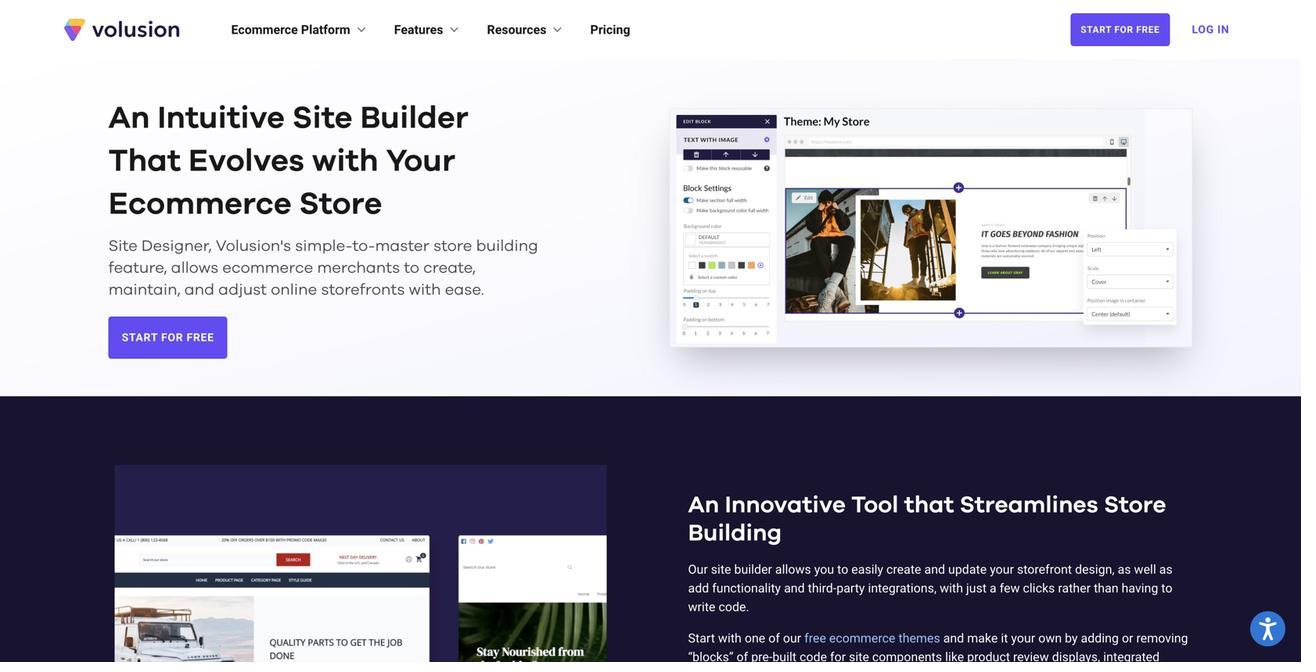 Task type: locate. For each thing, give the bounding box(es) containing it.
open accessibe: accessibility options, statement and help image
[[1259, 618, 1277, 641]]

an
[[108, 103, 150, 134], [688, 494, 719, 518]]

an inside an intuitive site builder that evolves with your ecommerce store
[[108, 103, 150, 134]]

0 vertical spatial ecommerce
[[231, 22, 298, 37]]

0 horizontal spatial ecommerce
[[222, 261, 313, 276]]

1 vertical spatial ecommerce
[[829, 631, 895, 646]]

0 horizontal spatial start
[[122, 331, 158, 344]]

site right the 'our'
[[711, 563, 731, 577]]

0 horizontal spatial site
[[108, 239, 138, 254]]

ecommerce
[[231, 22, 298, 37], [108, 189, 292, 220]]

0 horizontal spatial as
[[1118, 563, 1131, 577]]

0 vertical spatial to
[[404, 261, 419, 276]]

of inside and make it your own by adding or removing "blocks" of pre-built code for site components like product review displays, integrate
[[737, 650, 748, 663]]

0 vertical spatial free
[[1136, 24, 1160, 35]]

simple-
[[295, 239, 352, 254]]

and make it your own by adding or removing "blocks" of pre-built code for site components like product review displays, integrate
[[688, 631, 1188, 663]]

1 horizontal spatial free
[[1136, 24, 1160, 35]]

volusion's
[[216, 239, 291, 254]]

0 horizontal spatial for
[[161, 331, 183, 344]]

1 horizontal spatial of
[[768, 631, 780, 646]]

innovative
[[725, 494, 846, 518]]

1 vertical spatial site
[[108, 239, 138, 254]]

to
[[404, 261, 419, 276], [837, 563, 848, 577], [1161, 581, 1173, 596]]

to right having
[[1161, 581, 1173, 596]]

storefront
[[1017, 563, 1072, 577]]

as left well
[[1118, 563, 1131, 577]]

review
[[1013, 650, 1049, 663]]

adding
[[1081, 631, 1119, 646]]

allows down designer,
[[171, 261, 218, 276]]

with inside "site designer, volusion's simple-to-master store building feature, allows ecommerce merchants to create, maintain, and adjust online storefronts with ease."
[[409, 282, 441, 298]]

1 vertical spatial your
[[1011, 631, 1035, 646]]

free
[[1136, 24, 1160, 35], [187, 331, 214, 344]]

ecommerce platform
[[231, 22, 350, 37]]

product
[[967, 650, 1010, 663]]

0 vertical spatial an
[[108, 103, 150, 134]]

with inside an intuitive site builder that evolves with your ecommerce store
[[312, 146, 378, 177]]

an up that
[[108, 103, 150, 134]]

1 vertical spatial ecommerce
[[108, 189, 292, 220]]

and up the like
[[943, 631, 964, 646]]

0 vertical spatial for
[[1115, 24, 1134, 35]]

1 vertical spatial an
[[688, 494, 719, 518]]

start
[[688, 631, 715, 646]]

few
[[1000, 581, 1020, 596]]

start for the top "start for free" link
[[1081, 24, 1112, 35]]

with
[[312, 146, 378, 177], [409, 282, 441, 298], [940, 581, 963, 596], [718, 631, 742, 646]]

ecommerce up for on the right of the page
[[829, 631, 895, 646]]

you
[[814, 563, 834, 577]]

1 vertical spatial store
[[1104, 494, 1166, 518]]

builder
[[360, 103, 469, 134]]

merchants
[[317, 261, 400, 276]]

log in
[[1192, 23, 1230, 36]]

with left your
[[312, 146, 378, 177]]

or
[[1122, 631, 1133, 646]]

having
[[1122, 581, 1158, 596]]

as right well
[[1159, 563, 1173, 577]]

0 horizontal spatial of
[[737, 650, 748, 663]]

0 vertical spatial start for free
[[1081, 24, 1160, 35]]

0 vertical spatial allows
[[171, 261, 218, 276]]

to down master
[[404, 261, 419, 276]]

storefronts
[[321, 282, 405, 298]]

0 vertical spatial site
[[711, 563, 731, 577]]

with left one
[[718, 631, 742, 646]]

2 vertical spatial to
[[1161, 581, 1173, 596]]

and inside and make it your own by adding or removing "blocks" of pre-built code for site components like product review displays, integrate
[[943, 631, 964, 646]]

0 vertical spatial ecommerce
[[222, 261, 313, 276]]

1 vertical spatial start for free link
[[108, 317, 227, 359]]

1 horizontal spatial an
[[688, 494, 719, 518]]

1 vertical spatial of
[[737, 650, 748, 663]]

with inside our site builder allows you to easily create and update your storefront design, as well as add functionality and third-party integrations, with just a few clicks rather than having to write code.
[[940, 581, 963, 596]]

for
[[1115, 24, 1134, 35], [161, 331, 183, 344]]

pre-
[[751, 650, 772, 663]]

in
[[1218, 23, 1230, 36]]

well
[[1134, 563, 1156, 577]]

0 horizontal spatial store
[[299, 189, 382, 220]]

of left pre-
[[737, 650, 748, 663]]

update
[[948, 563, 987, 577]]

log
[[1192, 23, 1214, 36]]

resources
[[487, 22, 547, 37]]

allows
[[171, 261, 218, 276], [775, 563, 811, 577]]

1 vertical spatial free
[[187, 331, 214, 344]]

than
[[1094, 581, 1119, 596]]

2 horizontal spatial to
[[1161, 581, 1173, 596]]

free for the top "start for free" link
[[1136, 24, 1160, 35]]

1 horizontal spatial site
[[849, 650, 869, 663]]

1 horizontal spatial ecommerce
[[829, 631, 895, 646]]

0 vertical spatial of
[[768, 631, 780, 646]]

1 vertical spatial allows
[[775, 563, 811, 577]]

tool
[[851, 494, 899, 518]]

to inside "site designer, volusion's simple-to-master store building feature, allows ecommerce merchants to create, maintain, and adjust online storefronts with ease."
[[404, 261, 419, 276]]

start
[[1081, 24, 1112, 35], [122, 331, 158, 344]]

1 horizontal spatial site
[[292, 103, 353, 134]]

1 horizontal spatial as
[[1159, 563, 1173, 577]]

store up well
[[1104, 494, 1166, 518]]

ecommerce up designer,
[[108, 189, 292, 220]]

0 horizontal spatial allows
[[171, 261, 218, 276]]

1 horizontal spatial start for free link
[[1071, 13, 1170, 46]]

site designer, volusion's simple-to-master store building feature, allows ecommerce merchants to create, maintain, and adjust online storefronts with ease.
[[108, 239, 538, 298]]

code
[[800, 650, 827, 663]]

1 horizontal spatial for
[[1115, 24, 1134, 35]]

0 vertical spatial store
[[299, 189, 382, 220]]

as
[[1118, 563, 1131, 577], [1159, 563, 1173, 577]]

your right the it
[[1011, 631, 1035, 646]]

store inside an intuitive site builder that evolves with your ecommerce store
[[299, 189, 382, 220]]

0 horizontal spatial to
[[404, 261, 419, 276]]

your
[[990, 563, 1014, 577], [1011, 631, 1035, 646]]

online
[[271, 282, 317, 298]]

your up few
[[990, 563, 1014, 577]]

0 horizontal spatial an
[[108, 103, 150, 134]]

1 vertical spatial start for free
[[122, 331, 214, 344]]

with down create,
[[409, 282, 441, 298]]

and left adjust
[[184, 282, 214, 298]]

1 vertical spatial start
[[122, 331, 158, 344]]

0 vertical spatial start for free link
[[1071, 13, 1170, 46]]

ecommerce inside an intuitive site builder that evolves with your ecommerce store
[[108, 189, 292, 220]]

start for free
[[1081, 24, 1160, 35], [122, 331, 214, 344]]

store up simple-
[[299, 189, 382, 220]]

1 vertical spatial site
[[849, 650, 869, 663]]

and right create
[[924, 563, 945, 577]]

0 vertical spatial site
[[292, 103, 353, 134]]

features button
[[394, 20, 462, 39]]

to right the you
[[837, 563, 848, 577]]

allows left the you
[[775, 563, 811, 577]]

themes
[[899, 631, 940, 646]]

site
[[292, 103, 353, 134], [108, 239, 138, 254]]

1 horizontal spatial to
[[837, 563, 848, 577]]

2 as from the left
[[1159, 563, 1173, 577]]

store
[[299, 189, 382, 220], [1104, 494, 1166, 518]]

create
[[886, 563, 921, 577]]

design,
[[1075, 563, 1115, 577]]

of left "our"
[[768, 631, 780, 646]]

ease.
[[445, 282, 484, 298]]

1 horizontal spatial start
[[1081, 24, 1112, 35]]

0 vertical spatial your
[[990, 563, 1014, 577]]

feature,
[[108, 261, 167, 276]]

an for an innovative tool that streamlines store building
[[688, 494, 719, 518]]

ecommerce down volusion's
[[222, 261, 313, 276]]

0 vertical spatial start
[[1081, 24, 1112, 35]]

0 horizontal spatial site
[[711, 563, 731, 577]]

and
[[184, 282, 214, 298], [924, 563, 945, 577], [784, 581, 805, 596], [943, 631, 964, 646]]

1 horizontal spatial allows
[[775, 563, 811, 577]]

ecommerce platform button
[[231, 20, 369, 39]]

1 vertical spatial to
[[837, 563, 848, 577]]

your
[[386, 146, 455, 177]]

make
[[967, 631, 998, 646]]

and inside "site designer, volusion's simple-to-master store building feature, allows ecommerce merchants to create, maintain, and adjust online storefronts with ease."
[[184, 282, 214, 298]]

one
[[745, 631, 765, 646]]

ecommerce
[[222, 261, 313, 276], [829, 631, 895, 646]]

0 horizontal spatial free
[[187, 331, 214, 344]]

free for left "start for free" link
[[187, 331, 214, 344]]

start with one of our free ecommerce themes
[[688, 631, 940, 646]]

site
[[711, 563, 731, 577], [849, 650, 869, 663]]

1 horizontal spatial start for free
[[1081, 24, 1160, 35]]

an up building
[[688, 494, 719, 518]]

1 horizontal spatial store
[[1104, 494, 1166, 518]]

evolves
[[188, 146, 304, 177]]

with down the update
[[940, 581, 963, 596]]

site right for on the right of the page
[[849, 650, 869, 663]]

of
[[768, 631, 780, 646], [737, 650, 748, 663]]

ecommerce left "platform"
[[231, 22, 298, 37]]

an inside "an innovative tool that streamlines store building"
[[688, 494, 719, 518]]

a
[[990, 581, 997, 596]]



Task type: describe. For each thing, give the bounding box(es) containing it.
to-
[[352, 239, 375, 254]]

write
[[688, 600, 716, 615]]

removing
[[1136, 631, 1188, 646]]

displays,
[[1052, 650, 1100, 663]]

site inside our site builder allows you to easily create and update your storefront design, as well as add functionality and third-party integrations, with just a few clicks rather than having to write code.
[[711, 563, 731, 577]]

pricing
[[590, 22, 630, 37]]

pricing link
[[590, 20, 630, 39]]

allows inside "site designer, volusion's simple-to-master store building feature, allows ecommerce merchants to create, maintain, and adjust online storefronts with ease."
[[171, 261, 218, 276]]

code.
[[719, 600, 749, 615]]

your inside and make it your own by adding or removing "blocks" of pre-built code for site components like product review displays, integrate
[[1011, 631, 1035, 646]]

like
[[945, 650, 964, 663]]

just
[[966, 581, 987, 596]]

1 as from the left
[[1118, 563, 1131, 577]]

building
[[476, 239, 538, 254]]

integrations,
[[868, 581, 937, 596]]

add
[[688, 581, 709, 596]]

it
[[1001, 631, 1008, 646]]

rather
[[1058, 581, 1091, 596]]

clicks
[[1023, 581, 1055, 596]]

site inside and make it your own by adding or removing "blocks" of pre-built code for site components like product review displays, integrate
[[849, 650, 869, 663]]

free
[[804, 631, 826, 646]]

0 horizontal spatial start for free
[[122, 331, 214, 344]]

master
[[375, 239, 429, 254]]

resources button
[[487, 20, 565, 39]]

site inside an intuitive site builder that evolves with your ecommerce store
[[292, 103, 353, 134]]

store inside "an innovative tool that streamlines store building"
[[1104, 494, 1166, 518]]

our
[[688, 563, 708, 577]]

1 vertical spatial for
[[161, 331, 183, 344]]

ecommerce inside "site designer, volusion's simple-to-master store building feature, allows ecommerce merchants to create, maintain, and adjust online storefronts with ease."
[[222, 261, 313, 276]]

built
[[772, 650, 797, 663]]

that
[[108, 146, 181, 177]]

site inside "site designer, volusion's simple-to-master store building feature, allows ecommerce merchants to create, maintain, and adjust online storefronts with ease."
[[108, 239, 138, 254]]

functionality
[[712, 581, 781, 596]]

free ecommerce themes link
[[804, 631, 940, 646]]

intuitive
[[157, 103, 285, 134]]

components
[[872, 650, 942, 663]]

building
[[688, 522, 782, 546]]

third-
[[808, 581, 837, 596]]

that
[[904, 494, 954, 518]]

designer,
[[141, 239, 212, 254]]

party
[[837, 581, 865, 596]]

easily
[[851, 563, 883, 577]]

ecommerce inside dropdown button
[[231, 22, 298, 37]]

start for left "start for free" link
[[122, 331, 158, 344]]

platform
[[301, 22, 350, 37]]

an intuitive site builder that evolves with your ecommerce store
[[108, 103, 469, 220]]

an for an intuitive site builder that evolves with your ecommerce store
[[108, 103, 150, 134]]

and left third-
[[784, 581, 805, 596]]

log in link
[[1183, 13, 1239, 47]]

maintain,
[[108, 282, 181, 298]]

streamlines
[[960, 494, 1098, 518]]

adjust
[[218, 282, 267, 298]]

0 horizontal spatial start for free link
[[108, 317, 227, 359]]

our
[[783, 631, 801, 646]]

our site builder allows you to easily create and update your storefront design, as well as add functionality and third-party integrations, with just a few clicks rather than having to write code.
[[688, 563, 1173, 615]]

your inside our site builder allows you to easily create and update your storefront design, as well as add functionality and third-party integrations, with just a few clicks rather than having to write code.
[[990, 563, 1014, 577]]

own
[[1038, 631, 1062, 646]]

for
[[830, 650, 846, 663]]

features
[[394, 22, 443, 37]]

allows inside our site builder allows you to easily create and update your storefront design, as well as add functionality and third-party integrations, with just a few clicks rather than having to write code.
[[775, 563, 811, 577]]

by
[[1065, 631, 1078, 646]]

builder
[[734, 563, 772, 577]]

store
[[433, 239, 472, 254]]

"blocks"
[[688, 650, 734, 663]]

an innovative tool that streamlines store building
[[688, 494, 1166, 546]]

create,
[[423, 261, 476, 276]]



Task type: vqa. For each thing, say whether or not it's contained in the screenshot.
experience to the bottom
no



